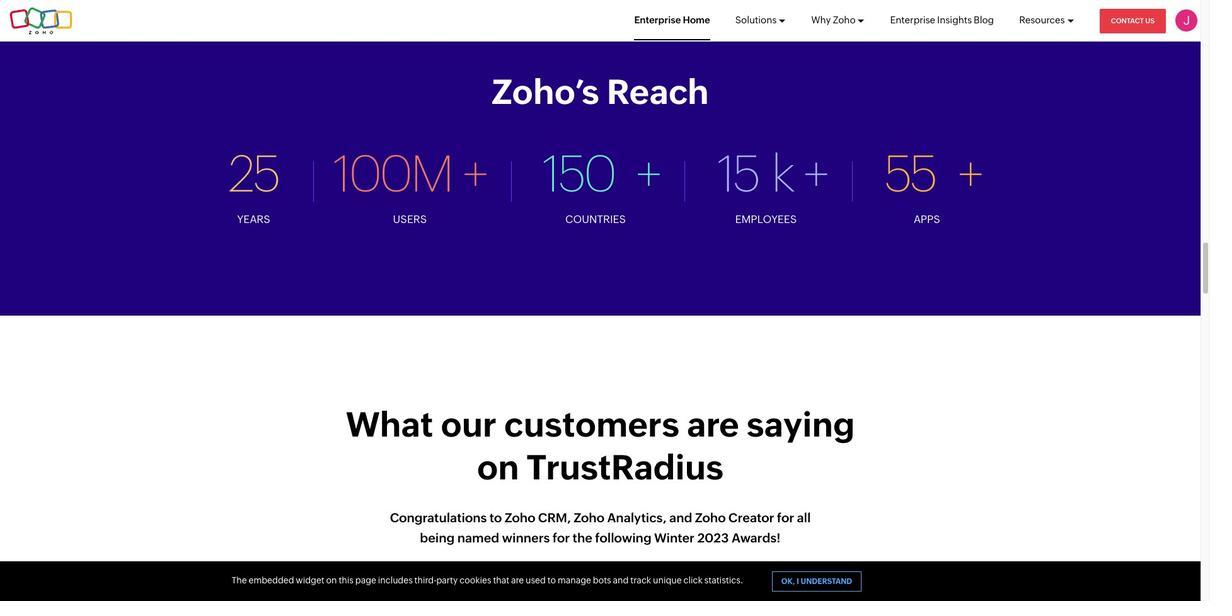 Task type: locate. For each thing, give the bounding box(es) containing it.
1 horizontal spatial to
[[547, 575, 556, 585]]

to inside congratulations to zoho crm, zoho analytics, and zoho creator for all being named winners for the following winter 2023 awards!
[[490, 511, 502, 525]]

analytics,
[[607, 511, 667, 525]]

0 vertical spatial for
[[777, 511, 794, 525]]

crm,
[[538, 511, 571, 525]]

winter
[[654, 531, 695, 545]]

enterprise insights blog link
[[890, 0, 994, 40]]

zoho up the "winners"
[[505, 511, 535, 525]]

for down crm,
[[553, 531, 570, 545]]

solutions
[[735, 14, 777, 25]]

enterprise
[[634, 14, 681, 25], [890, 14, 935, 25]]

the embedded widget on this page includes third-party cookies that are used to manage bots and track unique click statistics.
[[232, 575, 743, 585]]

150
[[543, 145, 615, 203]]

named
[[457, 531, 499, 545]]

saying
[[746, 405, 855, 444]]

reach
[[607, 73, 709, 112]]

and
[[669, 511, 692, 525], [613, 575, 629, 585]]

on down our
[[477, 448, 519, 487]]

1 horizontal spatial enterprise
[[890, 14, 935, 25]]

1 vertical spatial for
[[553, 531, 570, 545]]

100 m +
[[333, 145, 486, 203]]

insights
[[937, 14, 972, 25]]

for left all
[[777, 511, 794, 525]]

on inside what our customers are saying on trustradius
[[477, 448, 519, 487]]

party
[[436, 575, 458, 585]]

our
[[441, 405, 497, 444]]

zoho's reach
[[492, 73, 709, 112]]

0 vertical spatial on
[[477, 448, 519, 487]]

congratulations
[[390, 511, 487, 525]]

0 horizontal spatial enterprise
[[634, 14, 681, 25]]

enterprise home
[[634, 14, 710, 25]]

0 horizontal spatial and
[[613, 575, 629, 585]]

zoho enterprise logo image
[[9, 7, 73, 34]]

enterprise left insights
[[890, 14, 935, 25]]

contact us
[[1111, 17, 1155, 25]]

track
[[630, 575, 651, 585]]

+
[[463, 145, 486, 203], [626, 145, 660, 203], [804, 145, 827, 203], [948, 145, 982, 203]]

for
[[777, 511, 794, 525], [553, 531, 570, 545]]

bots
[[593, 575, 611, 585]]

enterprise home link
[[634, 0, 710, 40]]

k +
[[772, 145, 827, 203]]

1 vertical spatial on
[[326, 575, 337, 585]]

1 horizontal spatial for
[[777, 511, 794, 525]]

are
[[687, 405, 739, 444], [511, 575, 524, 585]]

1 enterprise from the left
[[634, 14, 681, 25]]

this
[[339, 575, 354, 585]]

0 horizontal spatial for
[[553, 531, 570, 545]]

james peterson image
[[1175, 9, 1197, 32]]

to up named
[[490, 511, 502, 525]]

click
[[683, 575, 703, 585]]

1 horizontal spatial on
[[477, 448, 519, 487]]

to right used on the bottom
[[547, 575, 556, 585]]

contact
[[1111, 17, 1144, 25]]

2 enterprise from the left
[[890, 14, 935, 25]]

trustradius
[[527, 448, 724, 487]]

enterprise for enterprise home
[[634, 14, 681, 25]]

1 vertical spatial to
[[547, 575, 556, 585]]

why zoho
[[811, 14, 856, 25]]

the
[[232, 575, 247, 585]]

1 vertical spatial are
[[511, 575, 524, 585]]

zoho
[[833, 14, 856, 25], [505, 511, 535, 525], [574, 511, 604, 525], [695, 511, 726, 525]]

2 + from the left
[[626, 145, 660, 203]]

on
[[477, 448, 519, 487], [326, 575, 337, 585]]

statistics.
[[704, 575, 743, 585]]

1 horizontal spatial are
[[687, 405, 739, 444]]

countries
[[565, 213, 626, 225]]

ok, i understand
[[781, 577, 852, 586]]

and up the 'winter'
[[669, 511, 692, 525]]

includes
[[378, 575, 413, 585]]

enterprise left the home
[[634, 14, 681, 25]]

and right bots
[[613, 575, 629, 585]]

what
[[346, 405, 433, 444]]

0 vertical spatial to
[[490, 511, 502, 525]]

0 vertical spatial are
[[687, 405, 739, 444]]

home
[[683, 14, 710, 25]]

customers
[[504, 405, 679, 444]]

0 vertical spatial and
[[669, 511, 692, 525]]

1 vertical spatial and
[[613, 575, 629, 585]]

0 horizontal spatial are
[[511, 575, 524, 585]]

i
[[797, 577, 799, 586]]

100
[[333, 145, 411, 203]]

1 horizontal spatial and
[[669, 511, 692, 525]]

55
[[885, 145, 936, 203]]

to
[[490, 511, 502, 525], [547, 575, 556, 585]]

understand
[[801, 577, 852, 586]]

on left this
[[326, 575, 337, 585]]

15
[[717, 145, 759, 203]]

awards!
[[732, 531, 781, 545]]

0 horizontal spatial to
[[490, 511, 502, 525]]

blog
[[974, 14, 994, 25]]



Task type: vqa. For each thing, say whether or not it's contained in the screenshot.


Task type: describe. For each thing, give the bounding box(es) containing it.
all
[[797, 511, 811, 525]]

third-
[[414, 575, 436, 585]]

being
[[420, 531, 455, 545]]

users
[[393, 213, 427, 225]]

25
[[228, 145, 279, 203]]

1 + from the left
[[463, 145, 486, 203]]

manage
[[558, 575, 591, 585]]

are inside what our customers are saying on trustradius
[[687, 405, 739, 444]]

and inside congratulations to zoho crm, zoho analytics, and zoho creator for all being named winners for the following winter 2023 awards!
[[669, 511, 692, 525]]

apps
[[914, 213, 940, 225]]

creator
[[728, 511, 774, 525]]

cookies
[[460, 575, 491, 585]]

4 + from the left
[[948, 145, 982, 203]]

3 + from the left
[[804, 145, 827, 203]]

following
[[595, 531, 651, 545]]

why
[[811, 14, 831, 25]]

the
[[573, 531, 592, 545]]

us
[[1145, 17, 1155, 25]]

zoho right why
[[833, 14, 856, 25]]

winners
[[502, 531, 550, 545]]

m
[[411, 145, 453, 203]]

enterprise insights blog
[[890, 14, 994, 25]]

that
[[493, 575, 509, 585]]

2023
[[697, 531, 729, 545]]

contact us link
[[1100, 9, 1166, 33]]

embedded
[[249, 575, 294, 585]]

years
[[237, 213, 270, 225]]

widget
[[296, 575, 324, 585]]

k
[[772, 145, 794, 203]]

zoho up 'the'
[[574, 511, 604, 525]]

resources
[[1019, 14, 1065, 25]]

what our customers are saying on trustradius
[[346, 405, 855, 487]]

zoho's
[[492, 73, 599, 112]]

0 horizontal spatial on
[[326, 575, 337, 585]]

used
[[526, 575, 546, 585]]

congratulations to zoho crm, zoho analytics, and zoho creator for all being named winners for the following winter 2023 awards!
[[390, 511, 811, 545]]

ok,
[[781, 577, 795, 586]]

zoho up "2023"
[[695, 511, 726, 525]]

page
[[355, 575, 376, 585]]

employees
[[735, 213, 797, 225]]

unique
[[653, 575, 682, 585]]

enterprise for enterprise insights blog
[[890, 14, 935, 25]]

zoho enterprise - trust radius image
[[373, 561, 827, 601]]



